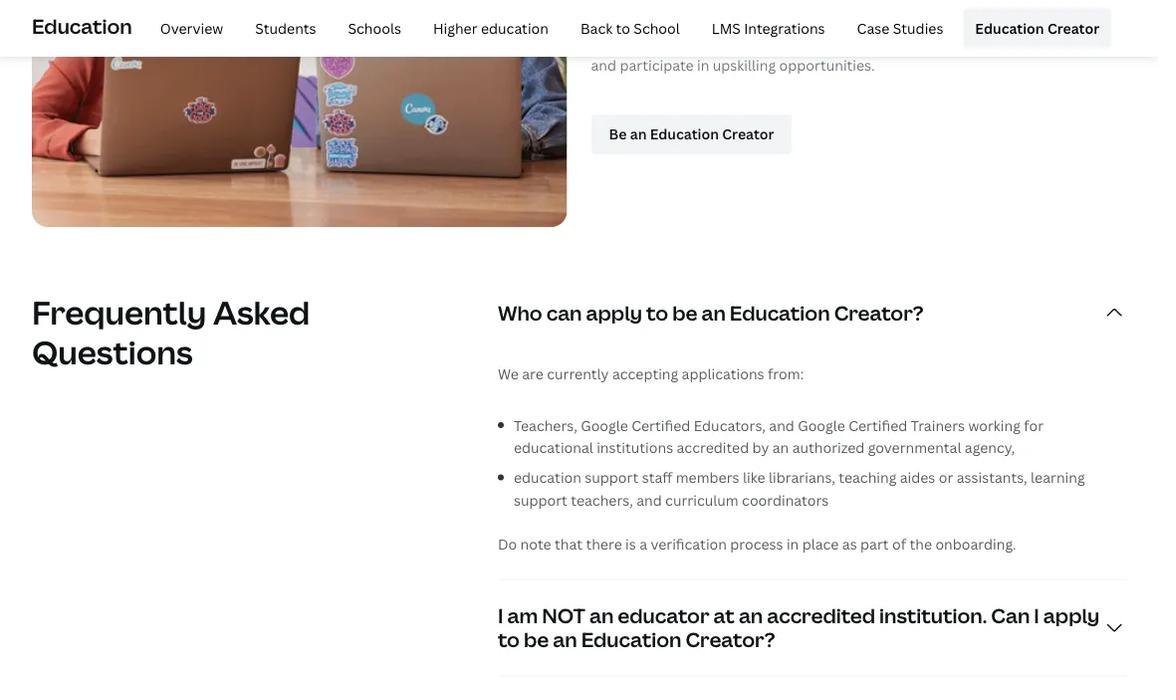 Task type: describe. For each thing, give the bounding box(es) containing it.
a
[[640, 535, 648, 554]]

2 certified from the left
[[849, 416, 908, 435]]

integrations
[[744, 18, 825, 37]]

students
[[255, 18, 316, 37]]

an up applications
[[702, 299, 726, 326]]

higher education link
[[421, 8, 561, 48]]

at
[[714, 602, 735, 629]]

overview link
[[148, 8, 235, 48]]

an right am
[[553, 626, 577, 653]]

institution.
[[880, 602, 987, 629]]

who can apply to be an education creator?
[[498, 299, 924, 326]]

inspiration
[[1047, 33, 1119, 52]]

educators talking image
[[32, 0, 567, 227]]

like
[[743, 468, 766, 487]]

1 vertical spatial support
[[514, 491, 568, 510]]

opportunities.
[[780, 56, 875, 75]]

case
[[857, 18, 890, 37]]

trainers
[[911, 416, 965, 435]]

not
[[542, 602, 586, 629]]

and inside education support staff members like librarians, teaching aides or assistants, learning support teachers, and curriculum coordinators
[[637, 491, 662, 510]]

we are currently accepting applications from:
[[498, 364, 804, 383]]

applications
[[682, 364, 765, 383]]

i am not an educator at an accredited institution. can i apply to be an education creator?
[[498, 602, 1100, 653]]

currently
[[547, 364, 609, 383]]

have
[[631, 33, 663, 52]]

members
[[676, 468, 740, 487]]

higher
[[433, 18, 478, 37]]

you'll have the opportunity to engage in valuable discussions, share inspiration and participate in upskilling opportunities.
[[591, 33, 1119, 75]]

2 i from the left
[[1034, 602, 1040, 629]]

do
[[498, 535, 517, 554]]

coordinators
[[742, 491, 829, 510]]

staff
[[642, 468, 673, 487]]

aides
[[900, 468, 936, 487]]

that
[[555, 535, 583, 554]]

back to school
[[581, 18, 680, 37]]

opportunity
[[692, 33, 774, 52]]

1 certified from the left
[[632, 416, 691, 435]]

for
[[1024, 416, 1044, 435]]

or
[[939, 468, 954, 487]]

schools link
[[336, 8, 413, 48]]

to inside the you'll have the opportunity to engage in valuable discussions, share inspiration and participate in upskilling opportunities.
[[777, 33, 791, 52]]

assistants,
[[957, 468, 1028, 487]]

frequently asked questions
[[32, 291, 310, 374]]

we
[[498, 364, 519, 383]]

education creator link
[[964, 8, 1112, 48]]

is
[[626, 535, 636, 554]]

teaching
[[839, 468, 897, 487]]

educators,
[[694, 416, 766, 435]]

authorized
[[793, 438, 865, 457]]

valuable
[[861, 33, 918, 52]]

education inside education support staff members like librarians, teaching aides or assistants, learning support teachers, and curriculum coordinators
[[514, 468, 582, 487]]

from:
[[768, 364, 804, 383]]

lms integrations link
[[700, 8, 837, 48]]

1 vertical spatial in
[[697, 56, 710, 75]]

learning
[[1031, 468, 1085, 487]]

verification
[[651, 535, 727, 554]]

can
[[991, 602, 1030, 629]]

higher education
[[433, 18, 549, 37]]

and inside teachers, google certified educators, and google certified trainers working for educational institutions accredited by an authorized governmental agency,
[[769, 416, 795, 435]]

am
[[508, 602, 538, 629]]

education support staff members like librarians, teaching aides or assistants, learning support teachers, and curriculum coordinators
[[514, 468, 1085, 510]]

engage
[[795, 33, 842, 52]]

creator? inside who can apply to be an education creator? dropdown button
[[834, 299, 924, 326]]

creator? inside i am not an educator at an accredited institution. can i apply to be an education creator?
[[686, 626, 775, 653]]

1 horizontal spatial the
[[910, 535, 932, 554]]

students link
[[243, 8, 328, 48]]

working
[[969, 416, 1021, 435]]

asked
[[213, 291, 310, 334]]

of
[[893, 535, 907, 554]]

do note that there is a verification process in place as part of the onboarding.
[[498, 535, 1017, 554]]

education creator
[[976, 18, 1100, 37]]

who
[[498, 299, 543, 326]]

can
[[547, 299, 582, 326]]

accredited inside teachers, google certified educators, and google certified trainers working for educational institutions accredited by an authorized governmental agency,
[[677, 438, 749, 457]]

back to school link
[[569, 8, 692, 48]]

an inside teachers, google certified educators, and google certified trainers working for educational institutions accredited by an authorized governmental agency,
[[773, 438, 789, 457]]

overview
[[160, 18, 223, 37]]

as
[[843, 535, 857, 554]]

educator
[[618, 602, 710, 629]]

are
[[522, 364, 544, 383]]



Task type: vqa. For each thing, say whether or not it's contained in the screenshot.
the to the top
yes



Task type: locate. For each thing, give the bounding box(es) containing it.
menu bar containing overview
[[140, 8, 1112, 48]]

apply
[[586, 299, 643, 326], [1044, 602, 1100, 629]]

google up 'authorized'
[[798, 416, 846, 435]]

upskilling
[[713, 56, 776, 75]]

1 horizontal spatial and
[[637, 491, 662, 510]]

and down you'll on the top right of the page
[[591, 56, 617, 75]]

be down note at the bottom of page
[[524, 626, 549, 653]]

2 horizontal spatial in
[[846, 33, 858, 52]]

there
[[586, 535, 622, 554]]

1 vertical spatial accredited
[[767, 602, 876, 629]]

case studies
[[857, 18, 944, 37]]

apply inside i am not an educator at an accredited institution. can i apply to be an education creator?
[[1044, 602, 1100, 629]]

0 vertical spatial creator?
[[834, 299, 924, 326]]

place
[[803, 535, 839, 554]]

1 vertical spatial be
[[524, 626, 549, 653]]

google up institutions
[[581, 416, 628, 435]]

1 horizontal spatial google
[[798, 416, 846, 435]]

0 horizontal spatial accredited
[[677, 438, 749, 457]]

to inside i am not an educator at an accredited institution. can i apply to be an education creator?
[[498, 626, 520, 653]]

and down staff
[[637, 491, 662, 510]]

1 google from the left
[[581, 416, 628, 435]]

note
[[521, 535, 552, 554]]

i left am
[[498, 602, 503, 629]]

to
[[616, 18, 631, 37], [777, 33, 791, 52], [647, 299, 668, 326], [498, 626, 520, 653]]

and up by
[[769, 416, 795, 435]]

1 horizontal spatial be
[[673, 299, 698, 326]]

in left place
[[787, 535, 799, 554]]

menu bar
[[140, 8, 1112, 48]]

1 horizontal spatial apply
[[1044, 602, 1100, 629]]

education inside i am not an educator at an accredited institution. can i apply to be an education creator?
[[581, 626, 682, 653]]

education
[[481, 18, 549, 37], [514, 468, 582, 487]]

i
[[498, 602, 503, 629], [1034, 602, 1040, 629]]

0 horizontal spatial creator?
[[686, 626, 775, 653]]

by
[[753, 438, 769, 457]]

the inside the you'll have the opportunity to engage in valuable discussions, share inspiration and participate in upskilling opportunities.
[[666, 33, 689, 52]]

lms
[[712, 18, 741, 37]]

to left engage
[[777, 33, 791, 52]]

education inside education creator link
[[976, 18, 1045, 37]]

lms integrations
[[712, 18, 825, 37]]

you'll
[[591, 33, 628, 52]]

0 horizontal spatial the
[[666, 33, 689, 52]]

education inside menu bar
[[481, 18, 549, 37]]

support
[[585, 468, 639, 487], [514, 491, 568, 510]]

in
[[846, 33, 858, 52], [697, 56, 710, 75], [787, 535, 799, 554]]

an right at
[[739, 602, 763, 629]]

frequently
[[32, 291, 207, 334]]

accepting
[[613, 364, 679, 383]]

1 vertical spatial and
[[769, 416, 795, 435]]

an right not
[[590, 602, 614, 629]]

an
[[702, 299, 726, 326], [773, 438, 789, 457], [590, 602, 614, 629], [739, 602, 763, 629], [553, 626, 577, 653]]

0 vertical spatial the
[[666, 33, 689, 52]]

certified up institutions
[[632, 416, 691, 435]]

0 vertical spatial and
[[591, 56, 617, 75]]

the
[[666, 33, 689, 52], [910, 535, 932, 554]]

in up opportunities.
[[846, 33, 858, 52]]

who can apply to be an education creator? button
[[498, 277, 1127, 348]]

be inside i am not an educator at an accredited institution. can i apply to be an education creator?
[[524, 626, 549, 653]]

1 horizontal spatial accredited
[[767, 602, 876, 629]]

governmental
[[868, 438, 962, 457]]

participate
[[620, 56, 694, 75]]

creator
[[1048, 18, 1100, 37]]

schools
[[348, 18, 401, 37]]

to right back
[[616, 18, 631, 37]]

0 horizontal spatial apply
[[586, 299, 643, 326]]

school
[[634, 18, 680, 37]]

2 google from the left
[[798, 416, 846, 435]]

share
[[1006, 33, 1043, 52]]

process
[[730, 535, 784, 554]]

2 horizontal spatial and
[[769, 416, 795, 435]]

0 horizontal spatial be
[[524, 626, 549, 653]]

in down "opportunity"
[[697, 56, 710, 75]]

i right can
[[1034, 602, 1040, 629]]

teachers,
[[571, 491, 633, 510]]

certified
[[632, 416, 691, 435], [849, 416, 908, 435]]

the right of
[[910, 535, 932, 554]]

1 horizontal spatial creator?
[[834, 299, 924, 326]]

1 horizontal spatial i
[[1034, 602, 1040, 629]]

and inside the you'll have the opportunity to engage in valuable discussions, share inspiration and participate in upskilling opportunities.
[[591, 56, 617, 75]]

1 vertical spatial the
[[910, 535, 932, 554]]

part
[[861, 535, 889, 554]]

creator?
[[834, 299, 924, 326], [686, 626, 775, 653]]

educational
[[514, 438, 594, 457]]

be
[[673, 299, 698, 326], [524, 626, 549, 653]]

curriculum
[[666, 491, 739, 510]]

0 vertical spatial in
[[846, 33, 858, 52]]

0 horizontal spatial certified
[[632, 416, 691, 435]]

1 vertical spatial apply
[[1044, 602, 1100, 629]]

2 vertical spatial in
[[787, 535, 799, 554]]

onboarding.
[[936, 535, 1017, 554]]

0 vertical spatial apply
[[586, 299, 643, 326]]

education
[[32, 12, 132, 39], [976, 18, 1045, 37], [730, 299, 830, 326], [581, 626, 682, 653]]

case studies link
[[845, 8, 956, 48]]

1 vertical spatial education
[[514, 468, 582, 487]]

agency,
[[965, 438, 1015, 457]]

teachers, google certified educators, and google certified trainers working for educational institutions accredited by an authorized governmental agency,
[[514, 416, 1044, 457]]

1 horizontal spatial certified
[[849, 416, 908, 435]]

0 vertical spatial be
[[673, 299, 698, 326]]

1 horizontal spatial in
[[787, 535, 799, 554]]

certified up governmental
[[849, 416, 908, 435]]

teachers,
[[514, 416, 578, 435]]

0 horizontal spatial google
[[581, 416, 628, 435]]

support up note at the bottom of page
[[514, 491, 568, 510]]

2 vertical spatial and
[[637, 491, 662, 510]]

1 horizontal spatial support
[[585, 468, 639, 487]]

support up the teachers,
[[585, 468, 639, 487]]

1 i from the left
[[498, 602, 503, 629]]

0 vertical spatial education
[[481, 18, 549, 37]]

accredited
[[677, 438, 749, 457], [767, 602, 876, 629]]

to left not
[[498, 626, 520, 653]]

0 horizontal spatial in
[[697, 56, 710, 75]]

education right higher
[[481, 18, 549, 37]]

discussions,
[[922, 33, 1003, 52]]

education inside who can apply to be an education creator? dropdown button
[[730, 299, 830, 326]]

and
[[591, 56, 617, 75], [769, 416, 795, 435], [637, 491, 662, 510]]

back
[[581, 18, 613, 37]]

accredited down educators,
[[677, 438, 749, 457]]

the up participate
[[666, 33, 689, 52]]

0 vertical spatial support
[[585, 468, 639, 487]]

an right by
[[773, 438, 789, 457]]

studies
[[893, 18, 944, 37]]

0 horizontal spatial and
[[591, 56, 617, 75]]

librarians,
[[769, 468, 836, 487]]

institutions
[[597, 438, 674, 457]]

questions
[[32, 331, 193, 374]]

to up we are currently accepting applications from:
[[647, 299, 668, 326]]

1 vertical spatial creator?
[[686, 626, 775, 653]]

0 horizontal spatial i
[[498, 602, 503, 629]]

i am not an educator at an accredited institution. can i apply to be an education creator? button
[[498, 580, 1127, 676]]

be up we are currently accepting applications from:
[[673, 299, 698, 326]]

0 horizontal spatial support
[[514, 491, 568, 510]]

accredited inside i am not an educator at an accredited institution. can i apply to be an education creator?
[[767, 602, 876, 629]]

education down educational
[[514, 468, 582, 487]]

accredited down place
[[767, 602, 876, 629]]

0 vertical spatial accredited
[[677, 438, 749, 457]]



